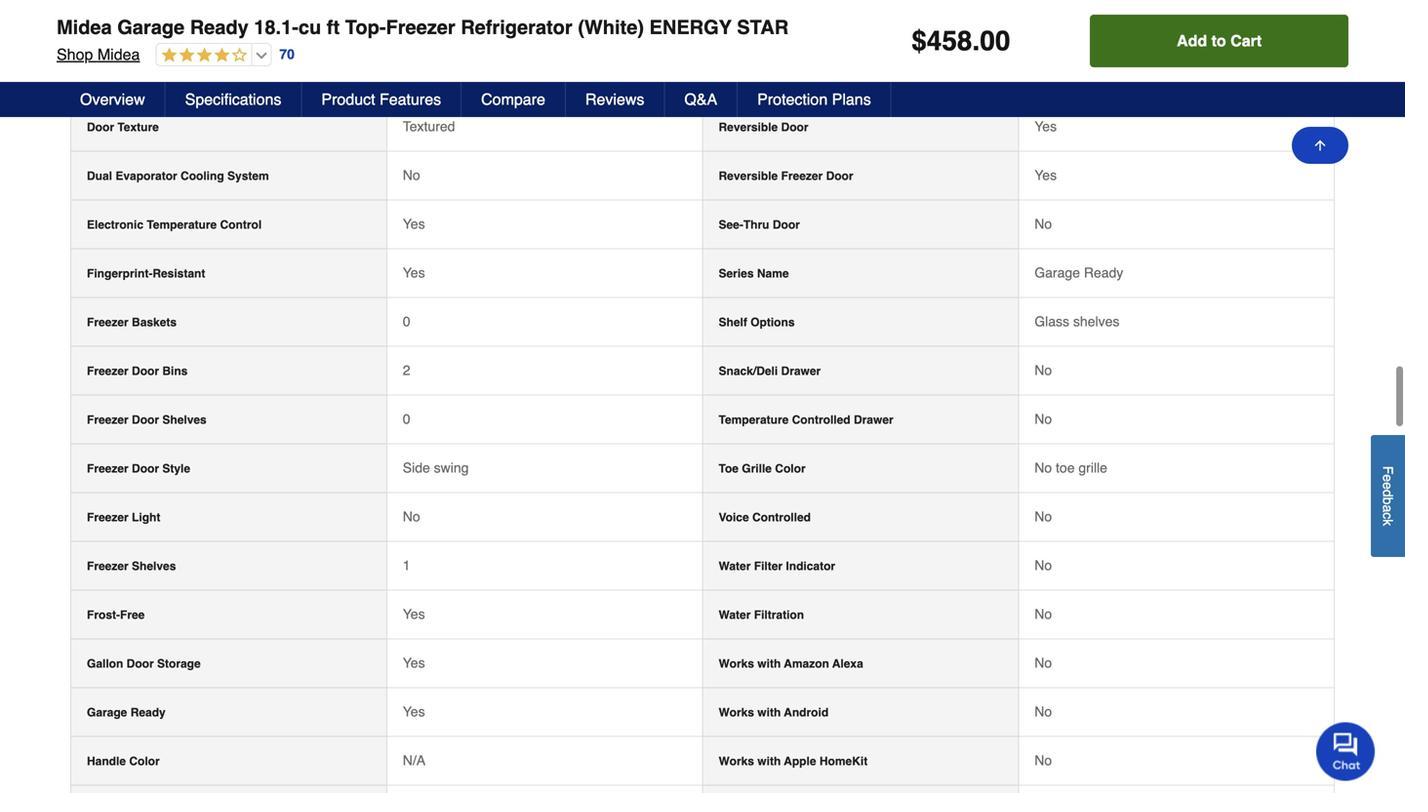 Task type: locate. For each thing, give the bounding box(es) containing it.
bins
[[162, 365, 188, 378]]

reversible down protection
[[719, 121, 778, 134]]

0 down "2"
[[403, 412, 411, 427]]

grille
[[1079, 460, 1108, 476]]

shelves down bins
[[162, 414, 207, 427]]

style up overview
[[117, 72, 145, 86]]

protection
[[758, 90, 828, 108]]

2 horizontal spatial ready
[[1084, 265, 1124, 281]]

with for amazon
[[758, 658, 781, 671]]

led
[[1035, 70, 1062, 86]]

4.2 stars image
[[157, 47, 247, 65]]

shelf
[[719, 316, 748, 330]]

a
[[1381, 505, 1397, 513]]

works for works with apple homekit
[[719, 755, 755, 769]]

0 horizontal spatial refrigerator
[[461, 16, 573, 39]]

yes
[[1035, 119, 1057, 134], [1035, 168, 1057, 183], [403, 216, 425, 232], [403, 265, 425, 281], [403, 607, 425, 622], [403, 656, 425, 671], [403, 704, 425, 720]]

70
[[280, 47, 295, 62]]

2 0 from the top
[[403, 412, 411, 427]]

0 vertical spatial style
[[117, 72, 145, 86]]

0 vertical spatial garage ready
[[1035, 265, 1124, 281]]

storage
[[157, 658, 201, 671]]

0 vertical spatial shelves
[[117, 23, 162, 37]]

freezer up the freezer light
[[87, 462, 129, 476]]

1 vertical spatial controlled
[[753, 511, 811, 525]]

1 horizontal spatial style
[[162, 462, 190, 476]]

1 horizontal spatial color
[[775, 462, 806, 476]]

ready up "4.2 stars" image in the left top of the page
[[190, 16, 249, 39]]

2 reversible from the top
[[719, 169, 778, 183]]

2 vertical spatial with
[[758, 755, 781, 769]]

glass
[[1035, 314, 1070, 330]]

.
[[973, 25, 980, 57]]

water filtration
[[719, 609, 805, 622]]

handle
[[87, 755, 126, 769]]

1 vertical spatial refrigerator
[[719, 72, 786, 86]]

glass shelves
[[1035, 314, 1120, 330]]

with left amazon
[[758, 658, 781, 671]]

shelves up shop midea
[[117, 23, 162, 37]]

professional
[[719, 23, 789, 37]]

no for works with apple homekit
[[1035, 753, 1053, 769]]

1
[[403, 558, 411, 574]]

works down the works with android
[[719, 755, 755, 769]]

0 vertical spatial works
[[719, 658, 755, 671]]

$
[[912, 25, 927, 57]]

e
[[1381, 475, 1397, 482], [1381, 482, 1397, 490]]

1 horizontal spatial temperature
[[719, 414, 789, 427]]

shelves down light
[[132, 560, 176, 574]]

features
[[380, 90, 441, 108]]

d
[[1381, 490, 1397, 497]]

garage ready up the handle color
[[87, 706, 166, 720]]

n/a
[[403, 753, 426, 769]]

freezer up frost-
[[87, 560, 129, 574]]

water for 1
[[719, 560, 751, 574]]

1 vertical spatial style
[[162, 462, 190, 476]]

0 horizontal spatial temperature
[[147, 218, 217, 232]]

ready
[[190, 16, 249, 39], [1084, 265, 1124, 281], [131, 706, 166, 720]]

temperature up grille
[[719, 414, 789, 427]]

0 for no
[[403, 412, 411, 427]]

freezer for freezer door style
[[87, 462, 129, 476]]

garage up handle
[[87, 706, 127, 720]]

door shelves
[[87, 23, 162, 37]]

1 with from the top
[[758, 658, 781, 671]]

no toe grille
[[1035, 460, 1108, 476]]

freezer
[[386, 16, 456, 39], [782, 169, 823, 183], [87, 316, 129, 330], [87, 365, 129, 378], [87, 414, 129, 427], [87, 462, 129, 476], [87, 511, 129, 525], [87, 560, 129, 574]]

0 vertical spatial garage
[[117, 16, 185, 39]]

midea up the shop
[[57, 16, 112, 39]]

1 reversible from the top
[[719, 121, 778, 134]]

0 horizontal spatial drawer
[[782, 365, 821, 378]]

grille
[[742, 462, 772, 476]]

midea garage ready 18.1-cu ft top-freezer refrigerator (white) energy star
[[57, 16, 789, 39]]

1 vertical spatial color
[[129, 755, 160, 769]]

texture
[[117, 121, 159, 134]]

works down water filtration
[[719, 658, 755, 671]]

refrigerator up protection
[[719, 72, 786, 86]]

3 with from the top
[[758, 755, 781, 769]]

works left android on the bottom right
[[719, 706, 755, 720]]

0 vertical spatial controlled
[[792, 414, 851, 427]]

system
[[227, 169, 269, 183]]

freezer door bins
[[87, 365, 188, 378]]

protection plans
[[758, 90, 872, 108]]

0 vertical spatial 0
[[403, 314, 411, 330]]

dual
[[87, 169, 112, 183]]

water filter indicator
[[719, 560, 836, 574]]

no for see-thru door
[[1035, 216, 1053, 232]]

0 horizontal spatial style
[[117, 72, 145, 86]]

0 vertical spatial reversible
[[719, 121, 778, 134]]

midea
[[57, 16, 112, 39], [97, 45, 140, 63]]

garage up glass on the top
[[1035, 265, 1081, 281]]

2 vertical spatial works
[[719, 755, 755, 769]]

water
[[719, 560, 751, 574], [719, 609, 751, 622]]

1 vertical spatial ready
[[1084, 265, 1124, 281]]

2 with from the top
[[758, 706, 781, 720]]

1 vertical spatial works
[[719, 706, 755, 720]]

door texture
[[87, 121, 159, 134]]

freezer left baskets
[[87, 316, 129, 330]]

0 up "2"
[[403, 314, 411, 330]]

0 vertical spatial water
[[719, 560, 751, 574]]

freezer down reversible door
[[782, 169, 823, 183]]

textured
[[403, 119, 455, 134]]

ready up "shelves" at the right of page
[[1084, 265, 1124, 281]]

cooling
[[181, 169, 224, 183]]

door up overview
[[87, 72, 114, 86]]

garage ready up the glass shelves
[[1035, 265, 1124, 281]]

with left apple
[[758, 755, 781, 769]]

1 vertical spatial water
[[719, 609, 751, 622]]

1 vertical spatial temperature
[[719, 414, 789, 427]]

reversible up thru
[[719, 169, 778, 183]]

0 vertical spatial temperature
[[147, 218, 217, 232]]

garage ready
[[1035, 265, 1124, 281], [87, 706, 166, 720]]

plans
[[832, 90, 872, 108]]

0 horizontal spatial color
[[129, 755, 160, 769]]

freezer left light
[[87, 511, 129, 525]]

k
[[1381, 519, 1397, 526]]

electronic
[[87, 218, 144, 232]]

0 vertical spatial color
[[775, 462, 806, 476]]

ready down gallon door storage
[[131, 706, 166, 720]]

1 vertical spatial drawer
[[854, 414, 894, 427]]

1 works from the top
[[719, 658, 755, 671]]

shelves
[[1074, 314, 1120, 330]]

arrow up image
[[1313, 138, 1329, 153]]

shelves for 4
[[117, 23, 162, 37]]

yes for works with android
[[403, 704, 425, 720]]

controlled right the voice
[[753, 511, 811, 525]]

00
[[980, 25, 1011, 57]]

reviews
[[586, 90, 645, 108]]

garage
[[117, 16, 185, 39], [1035, 265, 1081, 281], [87, 706, 127, 720]]

options
[[751, 316, 795, 330]]

1 horizontal spatial ready
[[190, 16, 249, 39]]

1 vertical spatial with
[[758, 706, 781, 720]]

2 vertical spatial garage
[[87, 706, 127, 720]]

no for snack/deli drawer
[[1035, 363, 1053, 378]]

to
[[1212, 32, 1227, 50]]

water left filtration
[[719, 609, 751, 622]]

no for water filter indicator
[[1035, 558, 1053, 574]]

reversible door
[[719, 121, 809, 134]]

no
[[403, 168, 420, 183], [1035, 216, 1053, 232], [1035, 363, 1053, 378], [1035, 412, 1053, 427], [1035, 460, 1053, 476], [403, 509, 420, 525], [1035, 509, 1053, 525], [1035, 558, 1053, 574], [1035, 607, 1053, 622], [1035, 656, 1053, 671], [1035, 704, 1053, 720], [1035, 753, 1053, 769]]

reversible for no
[[719, 169, 778, 183]]

b
[[1381, 497, 1397, 505]]

midea up the door style
[[97, 45, 140, 63]]

color right handle
[[129, 755, 160, 769]]

garage up "4.2 stars" image in the left top of the page
[[117, 16, 185, 39]]

1 horizontal spatial refrigerator
[[719, 72, 786, 86]]

(white)
[[578, 16, 644, 39]]

control
[[220, 218, 262, 232]]

door left bins
[[132, 365, 159, 378]]

snack/deli
[[719, 365, 778, 378]]

freezer down freezer baskets
[[87, 365, 129, 378]]

freezer shelves
[[87, 560, 176, 574]]

controlled for no
[[753, 511, 811, 525]]

0 for glass shelves
[[403, 314, 411, 330]]

freezer down freezer door bins
[[87, 414, 129, 427]]

$ 458 . 00
[[912, 25, 1011, 57]]

e up b
[[1381, 482, 1397, 490]]

shelves
[[117, 23, 162, 37], [162, 414, 207, 427], [132, 560, 176, 574]]

2 vertical spatial shelves
[[132, 560, 176, 574]]

0 vertical spatial with
[[758, 658, 781, 671]]

1 water from the top
[[719, 560, 751, 574]]

reversible
[[719, 121, 778, 134], [719, 169, 778, 183]]

yes for see-thru door
[[403, 216, 425, 232]]

snack/deli drawer
[[719, 365, 821, 378]]

1 vertical spatial garage ready
[[87, 706, 166, 720]]

door up freezer door style
[[132, 414, 159, 427]]

color right grille
[[775, 462, 806, 476]]

controlled down 'snack/deli drawer' at the right top of the page
[[792, 414, 851, 427]]

drawer
[[782, 365, 821, 378], [854, 414, 894, 427]]

style down freezer door shelves at left bottom
[[162, 462, 190, 476]]

1 vertical spatial 0
[[403, 412, 411, 427]]

2 water from the top
[[719, 609, 751, 622]]

with left android on the bottom right
[[758, 706, 781, 720]]

1 vertical spatial reversible
[[719, 169, 778, 183]]

style
[[117, 72, 145, 86], [162, 462, 190, 476]]

temperature up resistant
[[147, 218, 217, 232]]

3 works from the top
[[719, 755, 755, 769]]

0 vertical spatial ready
[[190, 16, 249, 39]]

2 works from the top
[[719, 706, 755, 720]]

water left the filter
[[719, 560, 751, 574]]

0 vertical spatial midea
[[57, 16, 112, 39]]

0 vertical spatial refrigerator
[[461, 16, 573, 39]]

dual evaporator cooling system
[[87, 169, 269, 183]]

1 vertical spatial garage
[[1035, 265, 1081, 281]]

shop midea
[[57, 45, 140, 63]]

voice controlled
[[719, 511, 811, 525]]

2 vertical spatial ready
[[131, 706, 166, 720]]

0 horizontal spatial garage ready
[[87, 706, 166, 720]]

filter
[[754, 560, 783, 574]]

door up light
[[132, 462, 159, 476]]

no for water filtration
[[1035, 607, 1053, 622]]

reversible for textured
[[719, 121, 778, 134]]

1 0 from the top
[[403, 314, 411, 330]]

1 vertical spatial midea
[[97, 45, 140, 63]]

works with amazon alexa
[[719, 658, 864, 671]]

18.1-
[[254, 16, 299, 39]]

e up d
[[1381, 475, 1397, 482]]

refrigerator up the compare
[[461, 16, 573, 39]]

star
[[737, 16, 789, 39]]

yes for works with amazon alexa
[[403, 656, 425, 671]]

add to cart
[[1177, 32, 1262, 50]]

with for android
[[758, 706, 781, 720]]



Task type: describe. For each thing, give the bounding box(es) containing it.
f e e d b a c k
[[1381, 466, 1397, 526]]

door down protection
[[782, 121, 809, 134]]

freezer for freezer shelves
[[87, 560, 129, 574]]

works for works with android
[[719, 706, 755, 720]]

interior
[[789, 72, 830, 86]]

fingerprint-
[[87, 267, 153, 281]]

gallon door storage
[[87, 658, 201, 671]]

freezer for freezer baskets
[[87, 316, 129, 330]]

temperature controlled drawer
[[719, 414, 894, 427]]

f e e d b a c k button
[[1372, 435, 1406, 557]]

compare
[[481, 90, 546, 108]]

light
[[132, 511, 160, 525]]

door up shop midea
[[87, 23, 114, 37]]

0 vertical spatial drawer
[[782, 365, 821, 378]]

product features
[[322, 90, 441, 108]]

protection plans button
[[738, 82, 892, 117]]

door right gallon
[[127, 658, 154, 671]]

controlled for 0
[[792, 414, 851, 427]]

side swing
[[403, 460, 469, 476]]

swing
[[434, 460, 469, 476]]

see-
[[719, 218, 744, 232]]

product features button
[[302, 82, 462, 117]]

1 horizontal spatial garage ready
[[1035, 265, 1124, 281]]

458
[[927, 25, 973, 57]]

cu
[[299, 16, 321, 39]]

handle color
[[87, 755, 160, 769]]

overview button
[[61, 82, 166, 117]]

reversible freezer door
[[719, 169, 854, 183]]

1 horizontal spatial drawer
[[854, 414, 894, 427]]

voice
[[719, 511, 749, 525]]

frost-free
[[87, 609, 145, 622]]

flat
[[403, 70, 426, 86]]

baskets
[[132, 316, 177, 330]]

no for temperature controlled drawer
[[1035, 412, 1053, 427]]

shelf options
[[719, 316, 795, 330]]

free
[[120, 609, 145, 622]]

1 e from the top
[[1381, 475, 1397, 482]]

specifications button
[[166, 82, 302, 117]]

energy
[[650, 16, 732, 39]]

cart
[[1231, 32, 1262, 50]]

evaporator
[[116, 169, 177, 183]]

name
[[757, 267, 789, 281]]

f
[[1381, 466, 1397, 475]]

no for works with android
[[1035, 704, 1053, 720]]

door right thru
[[773, 218, 800, 232]]

add
[[1177, 32, 1208, 50]]

freezer baskets
[[87, 316, 177, 330]]

apple
[[784, 755, 817, 769]]

yes for series name
[[403, 265, 425, 281]]

q&a button
[[665, 82, 738, 117]]

frost-
[[87, 609, 120, 622]]

0 horizontal spatial ready
[[131, 706, 166, 720]]

freezer door style
[[87, 462, 190, 476]]

homekit
[[820, 755, 868, 769]]

gallon
[[87, 658, 123, 671]]

add to cart button
[[1091, 15, 1349, 67]]

freezer door shelves
[[87, 414, 207, 427]]

freezer light
[[87, 511, 160, 525]]

series name
[[719, 267, 789, 281]]

with for apple
[[758, 755, 781, 769]]

no for works with amazon alexa
[[1035, 656, 1053, 671]]

android
[[784, 706, 829, 720]]

specifications
[[185, 90, 282, 108]]

ft
[[327, 16, 340, 39]]

c
[[1381, 513, 1397, 519]]

1 vertical spatial shelves
[[162, 414, 207, 427]]

freezer for freezer light
[[87, 511, 129, 525]]

top-
[[345, 16, 386, 39]]

shelves for 1
[[132, 560, 176, 574]]

lighting
[[833, 72, 879, 86]]

2 e from the top
[[1381, 482, 1397, 490]]

door down plans
[[826, 169, 854, 183]]

compare button
[[462, 82, 566, 117]]

4
[[403, 21, 411, 37]]

door down the overview button
[[87, 121, 114, 134]]

q&a
[[685, 90, 718, 108]]

reviews button
[[566, 82, 665, 117]]

works for works with amazon alexa
[[719, 658, 755, 671]]

chat invite button image
[[1317, 722, 1377, 782]]

resistant
[[153, 267, 205, 281]]

water for yes
[[719, 609, 751, 622]]

indicator
[[786, 560, 836, 574]]

no for voice controlled
[[1035, 509, 1053, 525]]

product
[[322, 90, 375, 108]]

refrigerator interior lighting
[[719, 72, 879, 86]]

electronic temperature control
[[87, 218, 262, 232]]

filtration
[[754, 609, 805, 622]]

freezer for freezer door bins
[[87, 365, 129, 378]]

side
[[403, 460, 430, 476]]

series
[[719, 267, 754, 281]]

yes for water filtration
[[403, 607, 425, 622]]

thru
[[744, 218, 770, 232]]

freezer up the flat
[[386, 16, 456, 39]]

toe grille color
[[719, 462, 806, 476]]

alexa
[[833, 658, 864, 671]]

freezer for freezer door shelves
[[87, 414, 129, 427]]

door style
[[87, 72, 145, 86]]

2
[[403, 363, 411, 378]]

overview
[[80, 90, 145, 108]]



Task type: vqa. For each thing, say whether or not it's contained in the screenshot.
Full
no



